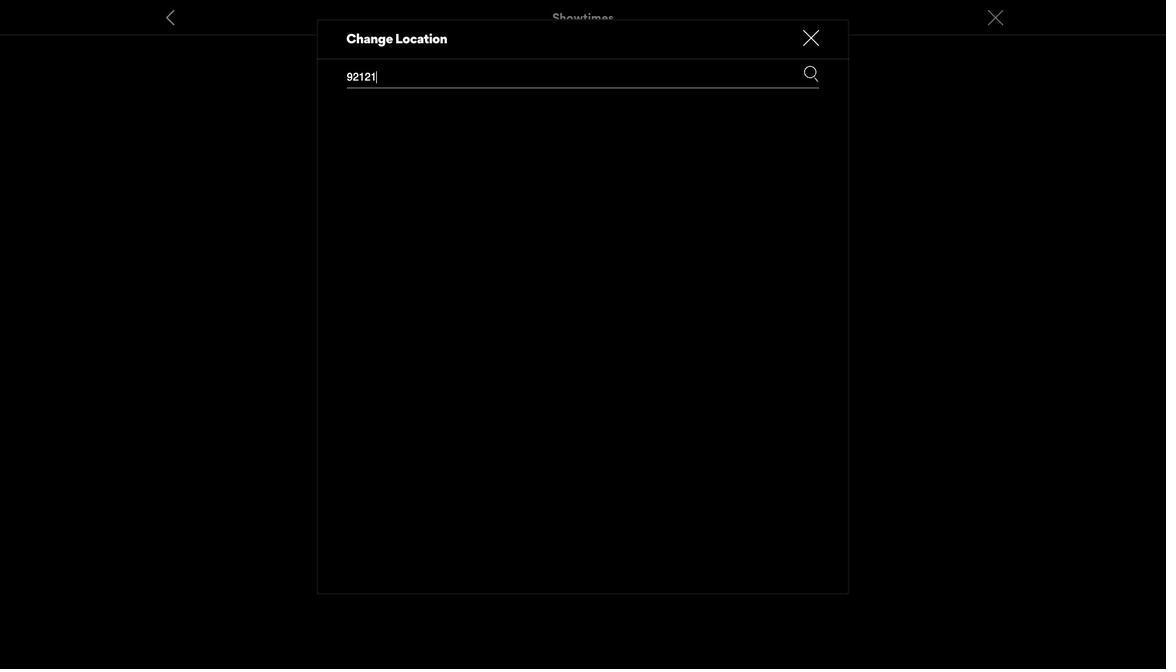 Task type: vqa. For each thing, say whether or not it's contained in the screenshot.
2024
no



Task type: describe. For each thing, give the bounding box(es) containing it.
select
[[423, 79, 454, 92]]

please
[[583, 39, 622, 55]]

select
[[625, 39, 660, 55]]

close image
[[803, 30, 819, 46]]

location
[[395, 31, 447, 47]]

0 vertical spatial a
[[664, 39, 670, 55]]

change
[[346, 31, 393, 47]]

close element
[[803, 30, 819, 46]]

change location
[[346, 31, 447, 47]]



Task type: locate. For each thing, give the bounding box(es) containing it.
submit search image
[[803, 66, 819, 82]]

1 horizontal spatial a
[[664, 39, 670, 55]]

0 horizontal spatial a
[[456, 79, 462, 92]]

in
[[402, 39, 413, 55]]

to
[[451, 39, 464, 55]]

select a theatre
[[423, 79, 501, 92]]

theatre.
[[718, 39, 764, 55]]

1 vertical spatial a
[[456, 79, 462, 92]]

theatre
[[463, 79, 501, 92]]

showtimes,
[[512, 39, 580, 55]]

display
[[467, 39, 509, 55]]

in order to display showtimes, please select a nearby theatre.
[[402, 39, 764, 55]]

nearby
[[674, 39, 715, 55]]

a inside button
[[456, 79, 462, 92]]

select a theatre button
[[402, 70, 522, 101]]

showtimes
[[552, 10, 614, 24]]

Search by City, Zip or Theatre text field
[[347, 66, 763, 87]]

a
[[664, 39, 670, 55], [456, 79, 462, 92]]

order
[[416, 39, 448, 55]]



